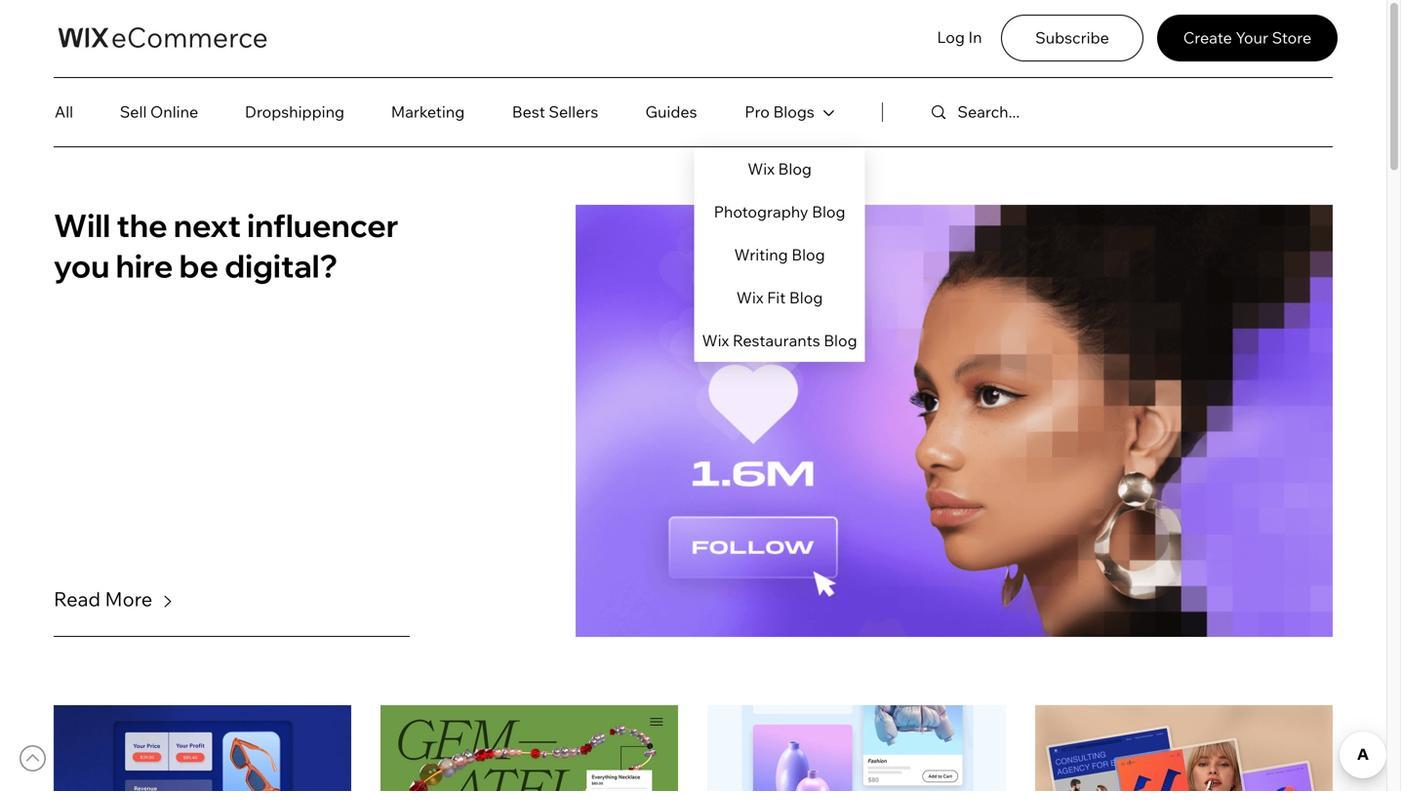 Task type: vqa. For each thing, say whether or not it's contained in the screenshot.
the Will the next influencer you hire be digital? link
yes



Task type: describe. For each thing, give the bounding box(es) containing it.
will the next influencer you hire be digital?
[[54, 205, 399, 286]]

site element
[[694, 89, 865, 362]]

marketing
[[391, 102, 465, 122]]

subscribe
[[1036, 28, 1109, 47]]

sell online
[[120, 102, 198, 122]]

how to start a dropshipping business in 8 steps (2024) image
[[54, 706, 351, 791]]

the
[[117, 205, 167, 245]]

blog for writing blog
[[792, 245, 825, 264]]

all
[[55, 102, 73, 122]]

sell online link
[[96, 93, 223, 132]]

photography blog
[[714, 202, 846, 222]]

create your store link
[[1157, 15, 1338, 61]]

sellers
[[549, 102, 598, 122]]

guides link
[[622, 93, 721, 132]]

read more
[[54, 587, 153, 611]]

restaurants
[[733, 331, 820, 350]]

writing
[[734, 245, 788, 264]]

marketing link
[[367, 93, 489, 132]]

17 best businesses to start with little money in 2024 image
[[1035, 706, 1333, 791]]

hire
[[116, 246, 173, 286]]

best
[[512, 102, 545, 122]]

read more link
[[54, 585, 177, 614]]

guides
[[646, 102, 697, 122]]

dropshipping link
[[223, 93, 367, 132]]

photography
[[714, 202, 809, 222]]

create your store
[[1184, 28, 1312, 47]]

wix fit blog
[[737, 288, 823, 307]]

in
[[969, 27, 982, 47]]

blog for wix blog
[[778, 159, 812, 179]]



Task type: locate. For each thing, give the bounding box(es) containing it.
wix for wix restaurants blog
[[702, 331, 729, 350]]

influencer
[[247, 205, 399, 245]]

best sellers
[[512, 102, 598, 122]]

0 vertical spatial wix
[[748, 159, 775, 179]]

will
[[54, 205, 110, 245]]

log in link
[[933, 18, 987, 58]]

log in
[[937, 27, 982, 47]]

writing blog
[[734, 245, 825, 264]]

pro
[[745, 102, 770, 122]]

wix
[[748, 159, 775, 179], [737, 288, 764, 307], [702, 331, 729, 350]]

online
[[150, 102, 198, 122]]

blog up the photography blog link on the top of the page
[[778, 159, 812, 179]]

blog for photography blog
[[812, 202, 846, 222]]

fit
[[767, 288, 786, 307]]

read
[[54, 587, 101, 611]]

blogs
[[773, 102, 815, 122]]

wix fit blog link
[[694, 276, 865, 319]]

writing blog link
[[694, 233, 865, 276]]

sell
[[120, 102, 147, 122]]

Search... search field
[[958, 90, 1137, 135]]

photography blog link
[[694, 190, 865, 233]]

wix up photography
[[748, 159, 775, 179]]

blog up writing blog link
[[812, 202, 846, 222]]

wix blog link
[[694, 147, 865, 190]]

wix blog
[[748, 159, 812, 179]]

blog right writing
[[792, 245, 825, 264]]

store
[[1272, 28, 1312, 47]]

1 vertical spatial wix
[[737, 288, 764, 307]]

be
[[179, 246, 219, 286]]

pro blogs
[[745, 102, 815, 122]]

create
[[1184, 28, 1232, 47]]

will the next influencer you hire be digital? link
[[54, 205, 410, 286]]

subscribe link
[[1001, 15, 1144, 61]]

blog
[[778, 159, 812, 179], [812, 202, 846, 222], [792, 245, 825, 264], [789, 288, 823, 307], [824, 331, 858, 350]]

best sellers link
[[489, 93, 622, 132]]

2 vertical spatial wix
[[702, 331, 729, 350]]

your complete guide to ecommerce website development image
[[381, 706, 678, 791]]

None search field
[[920, 90, 1178, 135]]

dropshipping
[[245, 102, 345, 122]]

wix for wix fit blog
[[737, 288, 764, 307]]

your
[[1236, 28, 1269, 47]]

wix restaurants blog
[[702, 331, 858, 350]]

all link
[[55, 93, 96, 132]]

digital?
[[225, 246, 338, 286]]

wix for wix blog
[[748, 159, 775, 179]]

more
[[105, 587, 153, 611]]

next
[[174, 205, 241, 245]]

wix restaurants blog link
[[694, 319, 865, 362]]

you
[[54, 246, 110, 286]]

blog right fit
[[789, 288, 823, 307]]

10 most profitable dropshipping niches (and 5 to avoid) image
[[708, 706, 1006, 791]]

blog right 'restaurants'
[[824, 331, 858, 350]]

wix left fit
[[737, 288, 764, 307]]

wix left 'restaurants'
[[702, 331, 729, 350]]

log
[[937, 27, 965, 47]]



